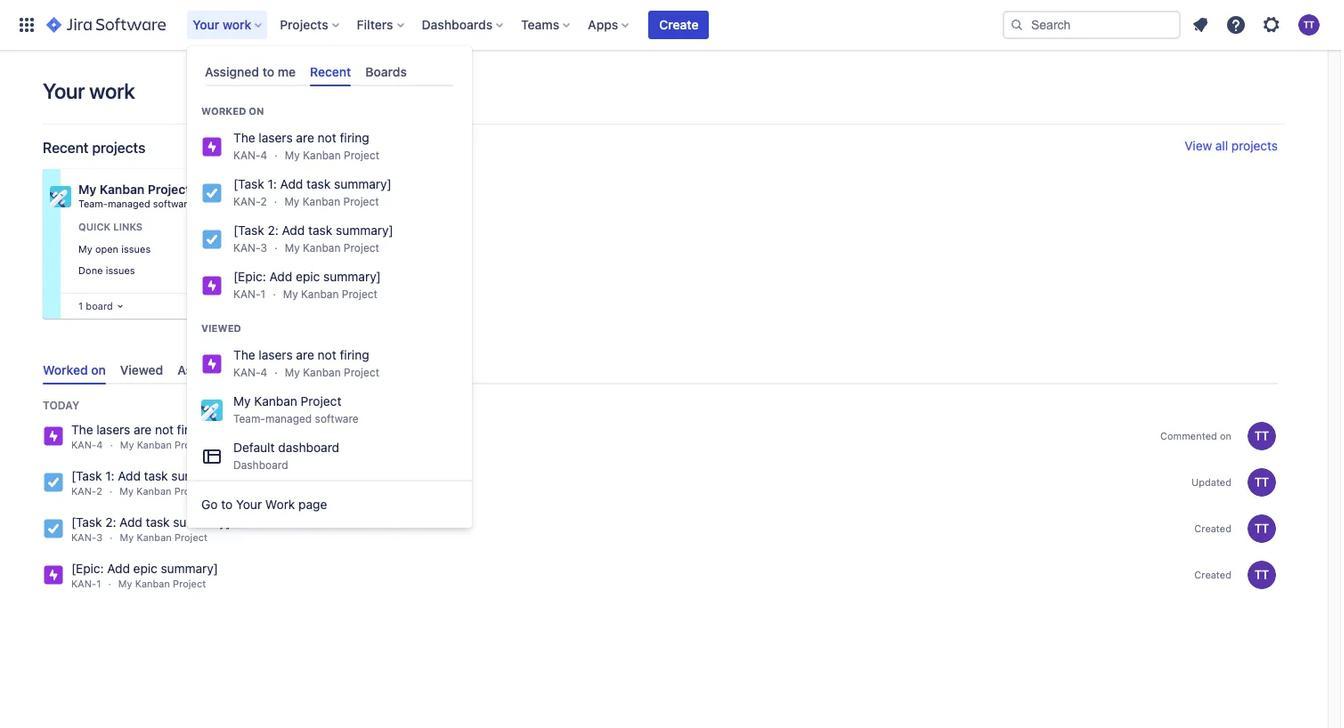 Task type: vqa. For each thing, say whether or not it's contained in the screenshot.
primary element
yes



Task type: locate. For each thing, give the bounding box(es) containing it.
assigned left 0
[[177, 363, 232, 378]]

[task 1: add task summary] kan-2 · my kanban project
[[71, 469, 229, 497]]

1 vertical spatial created
[[1195, 570, 1232, 581]]

[task inside [task 1: add task summary] kan-2 · my kanban project
[[71, 469, 102, 484]]

summary] for [task 2: add task summary]
[[336, 223, 394, 238]]

· for 1:
[[110, 486, 113, 497]]

task
[[307, 177, 331, 192], [308, 223, 333, 238], [144, 469, 168, 484], [146, 515, 170, 530]]

terry turtle image for [task 1: add task summary]
[[1248, 469, 1277, 497]]

1 inside [epic: add epic summary] kan-1 · my kanban project
[[96, 578, 101, 590]]

[task up 'kan-3'
[[233, 223, 264, 238]]

summary] inside [task 1: add task summary] kan-2 · my kanban project
[[171, 469, 229, 484]]

1 vertical spatial not
[[318, 348, 337, 363]]

project inside [task 1: add task summary] kan-2 · my kanban project
[[174, 486, 207, 497]]

projects button
[[275, 11, 346, 39]]

kan- up [epic: add epic summary] kan-1 · my kanban project
[[71, 532, 96, 544]]

0 horizontal spatial projects
[[92, 140, 145, 156]]

0 vertical spatial lasers
[[259, 130, 293, 145]]

my kanban project team-managed software up "links"
[[78, 182, 193, 209]]

settings image
[[1261, 14, 1283, 36]]

0 vertical spatial assigned to me
[[205, 64, 296, 79]]

epic down '[task 2: add task summary] kan-3 · my kanban project' at bottom left
[[133, 561, 157, 577]]

0 horizontal spatial 3
[[96, 532, 103, 544]]

3
[[261, 242, 267, 255], [96, 532, 103, 544]]

created
[[1195, 523, 1232, 535], [1195, 570, 1232, 581]]

page
[[299, 497, 327, 512]]

add up [task 2: add task summary]
[[280, 177, 303, 192]]

terry turtle image for [epic: add epic summary]
[[1248, 561, 1277, 590]]

0 horizontal spatial 1:
[[105, 469, 114, 484]]

· for 2:
[[110, 532, 113, 544]]

[task
[[233, 177, 264, 192], [233, 223, 264, 238], [71, 469, 102, 484], [71, 515, 102, 530]]

0 vertical spatial your
[[193, 17, 219, 32]]

epic for [epic: add epic summary]
[[296, 269, 320, 284]]

0 vertical spatial firing
[[340, 130, 369, 145]]

lasers for my kanban project
[[259, 348, 293, 363]]

your
[[193, 17, 219, 32], [43, 78, 85, 103], [236, 497, 262, 512]]

not for my kanban project
[[318, 348, 337, 363]]

[epic:
[[233, 269, 266, 284], [71, 561, 104, 577]]

1 inside dropdown button
[[78, 300, 83, 312]]

0 vertical spatial epic
[[296, 269, 320, 284]]

2 the lasers are not firing from the top
[[233, 348, 369, 363]]

0 vertical spatial managed
[[108, 198, 150, 209]]

project inside the lasers are not firing kan-4 · my kanban project
[[175, 439, 208, 451]]

issues down "links"
[[121, 243, 151, 254]]

commented
[[1161, 431, 1218, 442]]

on down 1 board dropdown button
[[91, 363, 106, 378]]

4 for my kanban project
[[261, 366, 268, 380]]

jira software image
[[46, 14, 166, 36], [46, 14, 166, 36]]

4
[[261, 149, 268, 162], [261, 366, 268, 380], [96, 439, 103, 451]]

recent
[[310, 64, 351, 79], [43, 140, 89, 156]]

1 horizontal spatial your
[[193, 17, 219, 32]]

software up my open issues link
[[153, 198, 193, 209]]

1 horizontal spatial on
[[1220, 431, 1232, 442]]

recent for recent
[[310, 64, 351, 79]]

lasers
[[259, 130, 293, 145], [259, 348, 293, 363], [96, 422, 130, 438]]

teams
[[521, 17, 560, 32]]

me
[[278, 64, 296, 79], [250, 363, 268, 378]]

my up [task 1: add task summary] kan-2 · my kanban project
[[120, 439, 134, 451]]

0 vertical spatial 3
[[261, 242, 267, 255]]

the
[[233, 130, 255, 145], [233, 348, 255, 363], [71, 422, 93, 438]]

tab list containing worked on
[[36, 355, 1286, 385]]

task up [task 2: add task summary]
[[307, 177, 331, 192]]

help image
[[1226, 14, 1247, 36]]

all
[[1216, 138, 1229, 153]]

recent down projects dropdown button
[[310, 64, 351, 79]]

0 horizontal spatial 2
[[96, 486, 102, 497]]

0 vertical spatial recent
[[310, 64, 351, 79]]

2 vertical spatial to
[[221, 497, 233, 512]]

firing for [task 1: add task summary]
[[340, 130, 369, 145]]

viewed down kan-1
[[201, 323, 241, 334]]

· inside the lasers are not firing kan-4 · my kanban project
[[110, 439, 113, 451]]

my down '[task 2: add task summary] kan-3 · my kanban project' at bottom left
[[118, 578, 132, 590]]

firing
[[340, 130, 369, 145], [340, 348, 369, 363], [177, 422, 206, 438]]

my kanban project team-managed software up dashboard
[[233, 394, 359, 426]]

1 horizontal spatial recent
[[310, 64, 351, 79]]

0 horizontal spatial worked
[[43, 363, 88, 378]]

add for [task 2: add task summary]
[[282, 223, 305, 238]]

task inside [task 1: add task summary] kan-2 · my kanban project
[[144, 469, 168, 484]]

add
[[280, 177, 303, 192], [282, 223, 305, 238], [270, 269, 293, 284], [118, 469, 141, 484], [120, 515, 142, 530], [107, 561, 130, 577]]

1 board
[[78, 300, 113, 312]]

1 vertical spatial 3
[[96, 532, 103, 544]]

kanban up [epic: add epic summary] kan-1 · my kanban project
[[137, 532, 172, 544]]

not down [epic: add epic summary]
[[318, 348, 337, 363]]

banner
[[0, 0, 1342, 50]]

lasers down on
[[259, 130, 293, 145]]

add up [epic: add epic summary]
[[282, 223, 305, 238]]

team-
[[78, 198, 108, 209], [233, 413, 265, 426]]

0 horizontal spatial my kanban project team-managed software
[[78, 182, 193, 209]]

0 vertical spatial issues
[[121, 243, 151, 254]]

0 vertical spatial to
[[263, 64, 274, 79]]

2 vertical spatial 4
[[96, 439, 103, 451]]

1 horizontal spatial 2:
[[268, 223, 279, 238]]

1 vertical spatial my kanban project team-managed software
[[233, 394, 359, 426]]

viewed
[[201, 323, 241, 334], [120, 363, 163, 378]]

to
[[263, 64, 274, 79], [235, 363, 247, 378], [221, 497, 233, 512]]

3 inside '[task 2: add task summary] kan-3 · my kanban project'
[[96, 532, 103, 544]]

1 vertical spatial 2
[[96, 486, 102, 497]]

0 vertical spatial 4
[[261, 149, 268, 162]]

4 up [task 1: add task summary] kan-2 · my kanban project
[[96, 439, 103, 451]]

· up [task 1: add task summary] kan-2 · my kanban project
[[110, 439, 113, 451]]

1 horizontal spatial my kanban project team-managed software
[[233, 394, 359, 426]]

4 terry turtle image from the top
[[1248, 561, 1277, 590]]

issues down my open issues
[[106, 265, 135, 276]]

summary] up go
[[171, 469, 229, 484]]

1 vertical spatial 1:
[[105, 469, 114, 484]]

2: up [epic: add epic summary]
[[268, 223, 279, 238]]

1 vertical spatial assigned to me
[[177, 363, 268, 378]]

kan- down today
[[71, 439, 96, 451]]

my kanban project up [task 1: add task summary] on the left top of the page
[[285, 149, 380, 162]]

tab list containing assigned to me
[[198, 57, 461, 87]]

2 terry turtle image from the top
[[1248, 469, 1277, 497]]

add for [task 1: add task summary]
[[280, 177, 303, 192]]

4 for [task 1: add task summary]
[[261, 149, 268, 162]]

projects up quick links
[[92, 140, 145, 156]]

today
[[43, 399, 79, 413]]

0 horizontal spatial to
[[221, 497, 233, 512]]

1 vertical spatial me
[[250, 363, 268, 378]]

0 vertical spatial team-
[[78, 198, 108, 209]]

0 horizontal spatial epic
[[133, 561, 157, 577]]

[task up kan-2
[[233, 177, 264, 192]]

1 down [epic: add epic summary]
[[261, 288, 266, 301]]

0 vertical spatial on
[[91, 363, 106, 378]]

1 horizontal spatial 1:
[[268, 177, 277, 192]]

2 vertical spatial the
[[71, 422, 93, 438]]

1 vertical spatial kan-4
[[233, 366, 268, 380]]

4 inside the lasers are not firing kan-4 · my kanban project
[[96, 439, 103, 451]]

1 horizontal spatial team-
[[233, 413, 265, 426]]

3 down kan-2
[[261, 242, 267, 255]]

project
[[344, 149, 380, 162], [148, 182, 190, 197], [343, 195, 379, 209], [344, 242, 379, 255], [342, 288, 378, 301], [344, 366, 380, 380], [301, 394, 342, 409], [175, 439, 208, 451], [174, 486, 207, 497], [174, 532, 208, 544], [173, 578, 206, 590]]

0 vertical spatial software
[[153, 198, 193, 209]]

project down [task 2: add task summary]
[[344, 242, 379, 255]]

my down [task 2: add task summary]
[[285, 242, 300, 255]]

0 horizontal spatial managed
[[108, 198, 150, 209]]

0 vertical spatial tab list
[[198, 57, 461, 87]]

primary element
[[11, 0, 1003, 50]]

the down the 'worked on' on the top left of the page
[[233, 130, 255, 145]]

1 vertical spatial firing
[[340, 348, 369, 363]]

summary] down '[task 2: add task summary] kan-3 · my kanban project' at bottom left
[[161, 561, 218, 577]]

0 vertical spatial [epic:
[[233, 269, 266, 284]]

me down projects
[[278, 64, 296, 79]]

epic
[[296, 269, 320, 284], [133, 561, 157, 577]]

view all projects
[[1185, 138, 1278, 153]]

2 vertical spatial your
[[236, 497, 262, 512]]

tab list
[[198, 57, 461, 87], [36, 355, 1286, 385]]

0 vertical spatial the lasers are not firing
[[233, 130, 369, 145]]

task down the lasers are not firing kan-4 · my kanban project
[[144, 469, 168, 484]]

project up [task 1: add task summary] kan-2 · my kanban project
[[175, 439, 208, 451]]

0 vertical spatial 1:
[[268, 177, 277, 192]]

0 vertical spatial the
[[233, 130, 255, 145]]

worked
[[201, 105, 246, 117], [43, 363, 88, 378]]

my inside the lasers are not firing kan-4 · my kanban project
[[120, 439, 134, 451]]

1 horizontal spatial projects
[[1232, 138, 1278, 153]]

projects
[[280, 17, 328, 32]]

kan- inside the lasers are not firing kan-4 · my kanban project
[[71, 439, 96, 451]]

updated
[[1192, 477, 1232, 488]]

0 vertical spatial created
[[1195, 523, 1232, 535]]

1 horizontal spatial 2
[[261, 195, 267, 209]]

1: inside [task 1: add task summary] kan-2 · my kanban project
[[105, 469, 114, 484]]

summary] inside '[task 2: add task summary] kan-3 · my kanban project'
[[173, 515, 230, 530]]

software up dashboard
[[315, 413, 359, 426]]

2: inside '[task 2: add task summary] kan-3 · my kanban project'
[[105, 515, 116, 530]]

the lasers are not firing up 0
[[233, 348, 369, 363]]

apps button
[[583, 11, 636, 39]]

projects inside 'view all projects' link
[[1232, 138, 1278, 153]]

0 vertical spatial viewed
[[201, 323, 241, 334]]

· inside [task 1: add task summary] kan-2 · my kanban project
[[110, 486, 113, 497]]

go to your work page
[[201, 497, 327, 512]]

team- up default
[[233, 413, 265, 426]]

1 vertical spatial 2:
[[105, 515, 116, 530]]

0 vertical spatial are
[[296, 130, 314, 145]]

filters
[[357, 17, 393, 32]]

0 horizontal spatial your
[[43, 78, 85, 103]]

· inside [epic: add epic summary] kan-1 · my kanban project
[[108, 578, 111, 590]]

your work inside popup button
[[193, 17, 251, 32]]

work up recent projects
[[89, 78, 135, 103]]

2 kan-4 from the top
[[233, 366, 268, 380]]

2
[[261, 195, 267, 209], [96, 486, 102, 497]]

terry turtle image for the lasers are not firing
[[1248, 422, 1277, 451]]

task inside '[task 2: add task summary] kan-3 · my kanban project'
[[146, 515, 170, 530]]

managed
[[108, 198, 150, 209], [265, 413, 312, 426]]

·
[[110, 439, 113, 451], [110, 486, 113, 497], [110, 532, 113, 544], [108, 578, 111, 590]]

[task down the lasers are not firing kan-4 · my kanban project
[[71, 469, 102, 484]]

1 horizontal spatial epic
[[296, 269, 320, 284]]

0 vertical spatial worked
[[201, 105, 246, 117]]

1 vertical spatial on
[[1220, 431, 1232, 442]]

dashboard
[[233, 459, 288, 472]]

1 vertical spatial managed
[[265, 413, 312, 426]]

quick
[[78, 221, 111, 233]]

1 horizontal spatial viewed
[[201, 323, 241, 334]]

kanban inside '[task 2: add task summary] kan-3 · my kanban project'
[[137, 532, 172, 544]]

your work up recent projects
[[43, 78, 135, 103]]

1 the lasers are not firing from the top
[[233, 130, 369, 145]]

kan- up kan-1
[[233, 242, 261, 255]]

the down today
[[71, 422, 93, 438]]

1 vertical spatial lasers
[[259, 348, 293, 363]]

assigned
[[205, 64, 259, 79], [177, 363, 232, 378]]

on inside tab list
[[91, 363, 106, 378]]

1 down '[task 2: add task summary] kan-3 · my kanban project' at bottom left
[[96, 578, 101, 590]]

issues
[[121, 243, 151, 254], [106, 265, 135, 276]]

[task inside '[task 2: add task summary] kan-3 · my kanban project'
[[71, 515, 102, 530]]

not for [task 1: add task summary]
[[318, 130, 337, 145]]

add inside [task 1: add task summary] kan-2 · my kanban project
[[118, 469, 141, 484]]

1 horizontal spatial worked
[[201, 105, 246, 117]]

kan- inside [task 1: add task summary] kan-2 · my kanban project
[[71, 486, 96, 497]]

add inside '[task 2: add task summary] kan-3 · my kanban project'
[[120, 515, 142, 530]]

1: for [task 1: add task summary] kan-2 · my kanban project
[[105, 469, 114, 484]]

task down [task 1: add task summary] on the left top of the page
[[308, 223, 333, 238]]

go to your work page link
[[187, 487, 472, 523]]

done issues link
[[75, 261, 246, 281]]

summary] down [task 1: add task summary] on the left top of the page
[[336, 223, 394, 238]]

not up [task 1: add task summary] kan-2 · my kanban project
[[155, 422, 174, 438]]

work
[[223, 17, 251, 32], [89, 78, 135, 103]]

notifications image
[[1190, 14, 1212, 36]]

0 horizontal spatial 2:
[[105, 515, 116, 530]]

my up [task 1: add task summary] on the left top of the page
[[285, 149, 300, 162]]

1 vertical spatial recent
[[43, 140, 89, 156]]

kan- down '[task 2: add task summary] kan-3 · my kanban project' at bottom left
[[71, 578, 96, 590]]

your work
[[193, 17, 251, 32], [43, 78, 135, 103]]

managed up dashboard
[[265, 413, 312, 426]]

terry turtle image
[[1248, 422, 1277, 451], [1248, 469, 1277, 497], [1248, 515, 1277, 544], [1248, 561, 1277, 590]]

[epic: for [epic: add epic summary]
[[233, 269, 266, 284]]

not
[[318, 130, 337, 145], [318, 348, 337, 363], [155, 422, 174, 438]]

2 vertical spatial lasers
[[96, 422, 130, 438]]

0 horizontal spatial viewed
[[120, 363, 163, 378]]

the lasers are not firing up [task 1: add task summary] on the left top of the page
[[233, 130, 369, 145]]

work inside popup button
[[223, 17, 251, 32]]

my open issues
[[78, 243, 151, 254]]

terry turtle image for [task 2: add task summary]
[[1248, 515, 1277, 544]]

2 up '[task 2: add task summary] kan-3 · my kanban project' at bottom left
[[96, 486, 102, 497]]

software
[[153, 198, 193, 209], [315, 413, 359, 426]]

kan-4
[[233, 149, 268, 162], [233, 366, 268, 380]]

team- up "quick"
[[78, 198, 108, 209]]

1 horizontal spatial me
[[278, 64, 296, 79]]

1 vertical spatial assigned
[[177, 363, 232, 378]]

my left "open"
[[78, 243, 92, 254]]

1 terry turtle image from the top
[[1248, 422, 1277, 451]]

on right commented at the bottom right of the page
[[1220, 431, 1232, 442]]

my up [epic: add epic summary] kan-1 · my kanban project
[[120, 532, 134, 544]]

[task 2: add task summary]
[[233, 223, 394, 238]]

assigned to me
[[205, 64, 296, 79], [177, 363, 268, 378]]

your work left projects
[[193, 17, 251, 32]]

summary] up [task 2: add task summary]
[[334, 177, 392, 192]]

4 left 0
[[261, 366, 268, 380]]

add down the lasers are not firing kan-4 · my kanban project
[[118, 469, 141, 484]]

on
[[91, 363, 106, 378], [1220, 431, 1232, 442]]

1 kan-4 from the top
[[233, 149, 268, 162]]

[task 2: add task summary] kan-3 · my kanban project
[[71, 515, 230, 544]]

add for [task 1: add task summary] kan-2 · my kanban project
[[118, 469, 141, 484]]

kan-4 for [task 1: add task summary]
[[233, 149, 268, 162]]

kan- left 0
[[233, 366, 261, 380]]

are up [task 1: add task summary] kan-2 · my kanban project
[[134, 422, 152, 438]]

create button
[[649, 11, 710, 39]]

my
[[285, 149, 300, 162], [78, 182, 96, 197], [285, 195, 300, 209], [285, 242, 300, 255], [78, 243, 92, 254], [283, 288, 298, 301], [285, 366, 300, 380], [233, 394, 251, 409], [120, 439, 134, 451], [120, 486, 134, 497], [120, 532, 134, 544], [118, 578, 132, 590]]

not inside the lasers are not firing kan-4 · my kanban project
[[155, 422, 174, 438]]

summary] for [task 1: add task summary] kan-2 · my kanban project
[[171, 469, 229, 484]]

apps
[[588, 17, 619, 32]]

view all projects link
[[1185, 138, 1278, 157]]

kan- down 'kan-3'
[[233, 288, 261, 301]]

assigned to me left 0
[[177, 363, 268, 378]]

my kanban project team-managed software
[[78, 182, 193, 209], [233, 394, 359, 426]]

kan-4 down on
[[233, 149, 268, 162]]

are down [epic: add epic summary]
[[296, 348, 314, 363]]

not up [task 1: add task summary] on the left top of the page
[[318, 130, 337, 145]]

[epic: inside [epic: add epic summary] kan-1 · my kanban project
[[71, 561, 104, 577]]

banner containing your work
[[0, 0, 1342, 50]]

my up '[task 2: add task summary] kan-3 · my kanban project' at bottom left
[[120, 486, 134, 497]]

are up [task 1: add task summary] on the left top of the page
[[296, 130, 314, 145]]

add down [task 1: add task summary] kan-2 · my kanban project
[[120, 515, 142, 530]]

worked up today
[[43, 363, 88, 378]]

to right go
[[221, 497, 233, 512]]

0 vertical spatial 2:
[[268, 223, 279, 238]]

2 horizontal spatial to
[[263, 64, 274, 79]]

1 created from the top
[[1195, 523, 1232, 535]]

0 vertical spatial 2
[[261, 195, 267, 209]]

[epic: add epic summary] kan-1 · my kanban project
[[71, 561, 218, 590]]

1 vertical spatial epic
[[133, 561, 157, 577]]

recent projects
[[43, 140, 145, 156]]

created for [epic: add epic summary]
[[1195, 570, 1232, 581]]

1 left board
[[78, 300, 83, 312]]

1 horizontal spatial work
[[223, 17, 251, 32]]

· inside '[task 2: add task summary] kan-3 · my kanban project'
[[110, 532, 113, 544]]

add inside [epic: add epic summary] kan-1 · my kanban project
[[107, 561, 130, 577]]

3 terry turtle image from the top
[[1248, 515, 1277, 544]]

your inside popup button
[[193, 17, 219, 32]]

my inside '[task 2: add task summary] kan-3 · my kanban project'
[[120, 532, 134, 544]]

are for [task 1: add task summary]
[[296, 130, 314, 145]]

summary]
[[334, 177, 392, 192], [336, 223, 394, 238], [324, 269, 381, 284], [171, 469, 229, 484], [173, 515, 230, 530], [161, 561, 218, 577]]

0 vertical spatial your work
[[193, 17, 251, 32]]

summary] down go
[[173, 515, 230, 530]]

1 vertical spatial issues
[[106, 265, 135, 276]]

0 vertical spatial work
[[223, 17, 251, 32]]

2 created from the top
[[1195, 570, 1232, 581]]

1 horizontal spatial managed
[[265, 413, 312, 426]]

3 up [epic: add epic summary] kan-1 · my kanban project
[[96, 532, 103, 544]]

[task down [task 1: add task summary] kan-2 · my kanban project
[[71, 515, 102, 530]]

to inside "link"
[[221, 497, 233, 512]]

1 vertical spatial [epic:
[[71, 561, 104, 577]]

1 vertical spatial the lasers are not firing
[[233, 348, 369, 363]]

my kanban project
[[285, 149, 380, 162], [285, 195, 379, 209], [285, 242, 379, 255], [283, 288, 378, 301], [285, 366, 380, 380]]

lasers up [task 1: add task summary] kan-2 · my kanban project
[[96, 422, 130, 438]]

kanban inside [task 1: add task summary] kan-2 · my kanban project
[[136, 486, 171, 497]]

1 horizontal spatial 1
[[96, 578, 101, 590]]

me left 0
[[250, 363, 268, 378]]

1 horizontal spatial your work
[[193, 17, 251, 32]]

kan-
[[233, 149, 261, 162], [233, 195, 261, 209], [233, 242, 261, 255], [233, 288, 261, 301], [233, 366, 261, 380], [71, 439, 96, 451], [71, 486, 96, 497], [71, 532, 96, 544], [71, 578, 96, 590]]

on for worked on
[[91, 363, 106, 378]]

projects
[[1232, 138, 1278, 153], [92, 140, 145, 156]]

epic inside [epic: add epic summary] kan-1 · my kanban project
[[133, 561, 157, 577]]

0 vertical spatial not
[[318, 130, 337, 145]]

0
[[279, 364, 286, 378]]

1 horizontal spatial software
[[315, 413, 359, 426]]

view
[[1185, 138, 1213, 153]]

[epic: up kan-1
[[233, 269, 266, 284]]

1 vertical spatial worked
[[43, 363, 88, 378]]

kanban
[[303, 149, 341, 162], [100, 182, 145, 197], [303, 195, 340, 209], [303, 242, 341, 255], [301, 288, 339, 301], [303, 366, 341, 380], [254, 394, 297, 409], [137, 439, 172, 451], [136, 486, 171, 497], [137, 532, 172, 544], [135, 578, 170, 590]]

project down go
[[174, 532, 208, 544]]

1 horizontal spatial to
[[235, 363, 247, 378]]

the lasers are not firing for my kanban project
[[233, 348, 369, 363]]

2 vertical spatial firing
[[177, 422, 206, 438]]

epic down [task 2: add task summary]
[[296, 269, 320, 284]]

1: down the lasers are not firing kan-4 · my kanban project
[[105, 469, 114, 484]]

0 horizontal spatial 1
[[78, 300, 83, 312]]

· up [epic: add epic summary] kan-1 · my kanban project
[[110, 532, 113, 544]]

· up '[task 2: add task summary] kan-3 · my kanban project' at bottom left
[[110, 486, 113, 497]]

2 vertical spatial not
[[155, 422, 174, 438]]

quick links
[[78, 221, 143, 233]]

0 vertical spatial kan-4
[[233, 149, 268, 162]]

worked left on
[[201, 105, 246, 117]]

0 horizontal spatial recent
[[43, 140, 89, 156]]

worked for worked on
[[43, 363, 88, 378]]

1:
[[268, 177, 277, 192], [105, 469, 114, 484]]

the lasers are not firing
[[233, 130, 369, 145], [233, 348, 369, 363]]

the down kan-1
[[233, 348, 255, 363]]

firing inside the lasers are not firing kan-4 · my kanban project
[[177, 422, 206, 438]]

starred
[[305, 363, 349, 378]]

2:
[[268, 223, 279, 238], [105, 515, 116, 530]]



Task type: describe. For each thing, give the bounding box(es) containing it.
my inside [task 1: add task summary] kan-2 · my kanban project
[[120, 486, 134, 497]]

worked on
[[43, 363, 106, 378]]

project right 0
[[344, 366, 380, 380]]

[task for [task 2: add task summary]
[[233, 223, 264, 238]]

on for commented on
[[1220, 431, 1232, 442]]

the lasers are not firing kan-4 · my kanban project
[[71, 422, 208, 451]]

kanban inside the lasers are not firing kan-4 · my kanban project
[[137, 439, 172, 451]]

[task 1: add task summary]
[[233, 177, 392, 192]]

search image
[[1010, 18, 1025, 32]]

epic for [epic: add epic summary] kan-1 · my kanban project
[[133, 561, 157, 577]]

dashboards button
[[417, 11, 511, 39]]

summary] for [task 1: add task summary]
[[334, 177, 392, 192]]

dashboards
[[422, 17, 493, 32]]

my open issues link
[[75, 239, 246, 260]]

2 inside [task 1: add task summary] kan-2 · my kanban project
[[96, 486, 102, 497]]

kan- inside '[task 2: add task summary] kan-3 · my kanban project'
[[71, 532, 96, 544]]

my up default
[[233, 394, 251, 409]]

commented on
[[1161, 431, 1232, 442]]

my inside [epic: add epic summary] kan-1 · my kanban project
[[118, 578, 132, 590]]

2 horizontal spatial 1
[[261, 288, 266, 301]]

kan-2
[[233, 195, 267, 209]]

project inside [epic: add epic summary] kan-1 · my kanban project
[[173, 578, 206, 590]]

task for [task 1: add task summary] kan-2 · my kanban project
[[144, 469, 168, 484]]

project inside '[task 2: add task summary] kan-3 · my kanban project'
[[174, 532, 208, 544]]

task for [task 2: add task summary]
[[308, 223, 333, 238]]

0 horizontal spatial your work
[[43, 78, 135, 103]]

my up "quick"
[[78, 182, 96, 197]]

summary] inside [epic: add epic summary] kan-1 · my kanban project
[[161, 561, 218, 577]]

kanban right 0
[[303, 366, 341, 380]]

0 vertical spatial my kanban project team-managed software
[[78, 182, 193, 209]]

kanban inside [epic: add epic summary] kan-1 · my kanban project
[[135, 578, 170, 590]]

kan-3
[[233, 242, 267, 255]]

go
[[201, 497, 218, 512]]

1 vertical spatial team-
[[233, 413, 265, 426]]

teams button
[[516, 11, 577, 39]]

kanban up [task 1: add task summary] on the left top of the page
[[303, 149, 341, 162]]

kanban down [epic: add epic summary]
[[301, 288, 339, 301]]

my kanban project down [task 1: add task summary] on the left top of the page
[[285, 195, 379, 209]]

kan- up 'kan-3'
[[233, 195, 261, 209]]

issues inside my open issues link
[[121, 243, 151, 254]]

1: for [task 1: add task summary]
[[268, 177, 277, 192]]

links
[[113, 221, 143, 233]]

your profile and settings image
[[1299, 14, 1320, 36]]

1 vertical spatial software
[[315, 413, 359, 426]]

· for lasers
[[110, 439, 113, 451]]

summary] for [task 2: add task summary] kan-3 · my kanban project
[[173, 515, 230, 530]]

issues inside done issues link
[[106, 265, 135, 276]]

my kanban project down [task 2: add task summary]
[[285, 242, 379, 255]]

default
[[233, 440, 275, 455]]

kan- down on
[[233, 149, 261, 162]]

kan- inside [epic: add epic summary] kan-1 · my kanban project
[[71, 578, 96, 590]]

Search field
[[1003, 11, 1181, 39]]

my down [task 1: add task summary] on the left top of the page
[[285, 195, 300, 209]]

done issues
[[78, 265, 135, 276]]

create
[[660, 17, 699, 32]]

the inside the lasers are not firing kan-4 · my kanban project
[[71, 422, 93, 438]]

[task for [task 1: add task summary] kan-2 · my kanban project
[[71, 469, 102, 484]]

open
[[95, 243, 119, 254]]

appswitcher icon image
[[16, 14, 37, 36]]

project down 'starred'
[[301, 394, 342, 409]]

0 vertical spatial me
[[278, 64, 296, 79]]

created for [task 2: add task summary]
[[1195, 523, 1232, 535]]

worked for worked on
[[201, 105, 246, 117]]

board image
[[113, 299, 127, 314]]

are for my kanban project
[[296, 348, 314, 363]]

kanban down [task 2: add task summary]
[[303, 242, 341, 255]]

recent for recent projects
[[43, 140, 89, 156]]

project down [task 1: add task summary] on the left top of the page
[[343, 195, 379, 209]]

summary] down [task 2: add task summary]
[[324, 269, 381, 284]]

1 vertical spatial your
[[43, 78, 85, 103]]

[epic: for [epic: add epic summary] kan-1 · my kanban project
[[71, 561, 104, 577]]

add for [task 2: add task summary] kan-3 · my kanban project
[[120, 515, 142, 530]]

[epic: add epic summary]
[[233, 269, 381, 284]]

my kanban project up dashboard
[[285, 366, 380, 380]]

0 horizontal spatial team-
[[78, 198, 108, 209]]

kanban up "links"
[[100, 182, 145, 197]]

0 vertical spatial assigned
[[205, 64, 259, 79]]

1 vertical spatial to
[[235, 363, 247, 378]]

task for [task 1: add task summary]
[[307, 177, 331, 192]]

firing for my kanban project
[[340, 348, 369, 363]]

0 horizontal spatial me
[[250, 363, 268, 378]]

worked on
[[201, 105, 264, 117]]

work
[[265, 497, 295, 512]]

the lasers are not firing for [task 1: add task summary]
[[233, 130, 369, 145]]

[task for [task 1: add task summary]
[[233, 177, 264, 192]]

kanban down [task 1: add task summary] on the left top of the page
[[303, 195, 340, 209]]

kan-4 for my kanban project
[[233, 366, 268, 380]]

my down [epic: add epic summary]
[[283, 288, 298, 301]]

project up [task 1: add task summary] on the left top of the page
[[344, 149, 380, 162]]

kanban down 0
[[254, 394, 297, 409]]

done
[[78, 265, 103, 276]]

the for my kanban project
[[233, 348, 255, 363]]

lasers inside the lasers are not firing kan-4 · my kanban project
[[96, 422, 130, 438]]

1 board button
[[75, 297, 127, 316]]

project up my open issues link
[[148, 182, 190, 197]]

the for [task 1: add task summary]
[[233, 130, 255, 145]]

1 vertical spatial work
[[89, 78, 135, 103]]

boards
[[366, 64, 407, 79]]

filters button
[[352, 11, 411, 39]]

board
[[86, 300, 113, 312]]

lasers for [task 1: add task summary]
[[259, 130, 293, 145]]

add down [task 2: add task summary]
[[270, 269, 293, 284]]

0 horizontal spatial software
[[153, 198, 193, 209]]

task for [task 2: add task summary] kan-3 · my kanban project
[[146, 515, 170, 530]]

my kanban project down [epic: add epic summary]
[[283, 288, 378, 301]]

2: for [task 2: add task summary] kan-3 · my kanban project
[[105, 515, 116, 530]]

your work button
[[187, 11, 269, 39]]

[task for [task 2: add task summary] kan-3 · my kanban project
[[71, 515, 102, 530]]

2: for [task 2: add task summary]
[[268, 223, 279, 238]]

my left 'starred'
[[285, 366, 300, 380]]

kan-1
[[233, 288, 266, 301]]

1 vertical spatial viewed
[[120, 363, 163, 378]]

are inside the lasers are not firing kan-4 · my kanban project
[[134, 422, 152, 438]]

dashboard
[[278, 440, 340, 455]]

on
[[249, 105, 264, 117]]

project down [epic: add epic summary]
[[342, 288, 378, 301]]

default dashboard dashboard
[[233, 440, 340, 472]]

your inside "link"
[[236, 497, 262, 512]]



